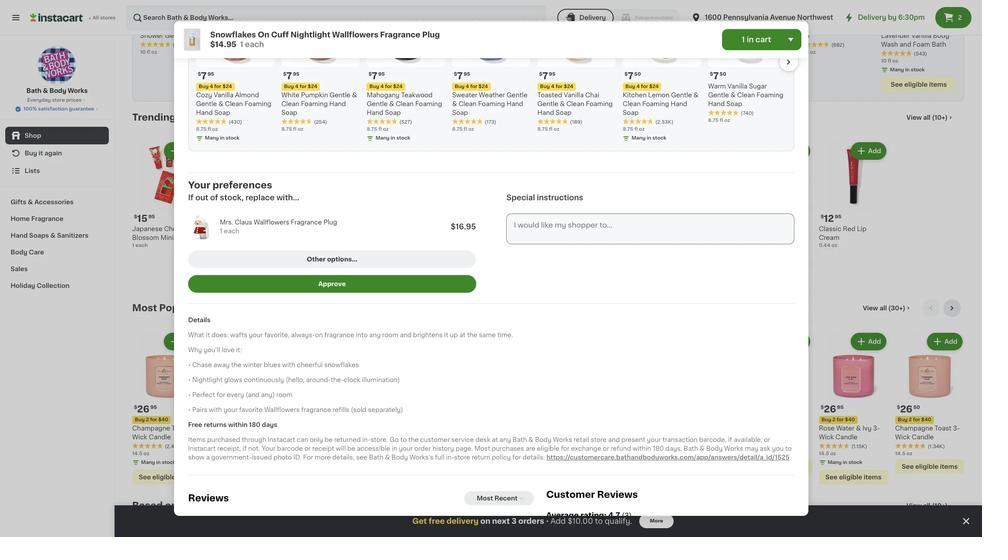 Task type: describe. For each thing, give the bounding box(es) containing it.
see for see eligible items button below 14.5 oz many in stock on the bottom
[[521, 475, 533, 481]]

pairs
[[192, 408, 207, 414]]

in down cozy vanilla almond gentle & clean foaming hand soap at left top
[[220, 136, 224, 141]]

in down "rose water & ivy 3- wick candle"
[[844, 461, 848, 466]]

each for c.o.
[[594, 244, 606, 248]]

cherry for mini
[[164, 226, 185, 232]]

1 13 from the left
[[310, 12, 320, 21]]

kitten and puppy in lights wallflowers fragrance plug
[[514, 226, 575, 250]]

0.44
[[820, 244, 831, 248]]

mrs. claus wallflowers fragrance plug image
[[188, 214, 215, 240]]

candle inside white gardenia 3- wick candle
[[378, 435, 400, 441]]

government-
[[211, 455, 252, 462]]

see eligible items button down (543)
[[882, 77, 957, 92]]

on inside 14 snowflakes on cuff nightlight wallflowers fragrance plug
[[475, 226, 484, 233]]

0 horizontal spatial nightlight
[[192, 378, 223, 384]]

fl inside eucalyptus spearmint body wash and foam bath (1.75k) 10 fl oz
[[394, 59, 398, 64]]

2 horizontal spatial or
[[764, 438, 771, 444]]

0 horizontal spatial with
[[209, 408, 222, 414]]

50 for japanese cherry blossom shower gel
[[239, 12, 246, 17]]

for left exchange
[[561, 447, 570, 453]]

1 (1.18k) from the left
[[776, 445, 792, 450]]

see eligible items button down (4.61k)
[[209, 469, 278, 484]]

lists
[[25, 168, 40, 174]]

buy 2 for $40 for (1.15k)
[[822, 418, 856, 423]]

1 $ 13 50 from the left
[[307, 12, 328, 21]]

$ inside "$ 15 50"
[[801, 12, 805, 17]]

wallflowers inside "mrs. claus wallflowers fragrance plug 1 each"
[[254, 220, 289, 226]]

$ inside $ 8 95
[[669, 215, 672, 220]]

stock down (2.53k) on the right top of page
[[653, 136, 667, 141]]

body inside body care link
[[11, 250, 27, 256]]

cheerful
[[297, 363, 323, 369]]

1 vertical spatial if
[[243, 447, 247, 453]]

up
[[450, 333, 458, 339]]

nightlight inside 14 snowflakes on cuff nightlight wallflowers fragrance plug
[[438, 235, 468, 241]]

view for based on your cart
[[907, 504, 923, 510]]

see eligible items button down 14.5 oz many in stock on the bottom
[[514, 471, 583, 486]]

in down lavender vanilla body wash and foam bath in the top right of the page
[[906, 68, 910, 72]]

mahogany inside 'mahogany teakwood 3-wick candle'
[[590, 426, 623, 432]]

always-
[[291, 333, 315, 339]]

stock down barcode,
[[696, 461, 710, 466]]

mini inside "luminious mini gift box set 1 each"
[[777, 226, 790, 232]]

what
[[188, 333, 204, 339]]

foaming inside kitchen lemon gentle & clean foaming hand soap
[[643, 101, 669, 107]]

8.75 for toasted vanilla chai gentle & clean foaming hand soap
[[538, 127, 548, 132]]

stock down (543)
[[912, 68, 926, 72]]

50 for buy 2 for $40
[[914, 406, 921, 411]]

foaming inside warm vanilla sugar gentle & clean foaming hand soap
[[757, 92, 784, 99]]

180 inside items purchased through instacart can only be returned in-store. go to the customer service desk at any bath & body works retail store and present your transaction barcode, if available, or instacart receipt, if not. your barcode or receipt will be accessible in your order history page. most purchases are eligible for exchange or refund within 180 days. bath & body works may ask you to show a government-issued photo id. for more details, see bath & body works's full in-store return policy for details:
[[653, 447, 664, 453]]

many down sleeve
[[217, 270, 231, 275]]

sun-drenched linen 3-wick candle
[[743, 426, 807, 441]]

bath down accessible
[[369, 455, 384, 462]]

$ 19 95 for c.o. bigelow mini gift set
[[592, 214, 614, 224]]

3- inside "rose water & ivy 3- wick candle"
[[874, 426, 881, 432]]

glows
[[224, 378, 242, 384]]

0 horizontal spatial 180
[[249, 423, 260, 429]]

buy for (4.61k)
[[211, 418, 221, 423]]

for down purchases
[[513, 455, 521, 462]]

stock down (2.48k)
[[162, 461, 176, 466]]

14.5 oz for (1.15k)
[[820, 452, 837, 457]]

50 for dream bright shower gel
[[816, 12, 822, 17]]

product group containing sugared lemon zest 3-wick candle
[[667, 332, 736, 486]]

eligible down (543)
[[905, 82, 928, 88]]

items for see eligible items button underneath you
[[788, 465, 806, 471]]

• for • pairs with your favorite wallflowers fragrance refills (sold separately)
[[188, 408, 191, 414]]

0 horizontal spatial instacart
[[188, 447, 216, 453]]

1 vertical spatial room
[[276, 393, 292, 399]]

(2.53k)
[[656, 120, 674, 125]]

11 wick from the left
[[896, 435, 911, 441]]

candle up (2.48k)
[[149, 435, 171, 441]]

in down 'refund'
[[614, 461, 619, 466]]

returned
[[334, 438, 361, 444]]

items for see eligible items button underneath (1.15k)
[[864, 475, 882, 481]]

gentle inside the white pumpkin gentle & clean foaming hand soap
[[330, 92, 351, 99]]

clean inside warm vanilla sugar gentle & clean foaming hand soap
[[738, 92, 755, 99]]

13 inside product group
[[557, 12, 568, 21]]

soap inside the beaded snowflakes sleeve gentle foaming soap holder
[[237, 244, 253, 250]]

qualify.
[[605, 519, 633, 526]]

7 for sweater
[[457, 72, 463, 81]]

8.75 for kitchen lemon gentle & clean foaming hand soap
[[623, 127, 634, 132]]

in down snowflakes on cuff nightlight wallflowers fragrance plug $14.95 1 each
[[329, 59, 334, 64]]

gift inside c.o. bigelow mini gift set 1 each
[[646, 226, 658, 233]]

many in stock down the days.
[[676, 461, 710, 466]]

item carousel region containing most popular category
[[132, 300, 965, 491]]

hand inside toasted vanilla chai gentle & clean foaming hand soap
[[538, 110, 554, 116]]

many in stock down (2.48k)
[[141, 461, 176, 466]]

1 inside snowflakes on cuff nightlight wallflowers fragrance plug $14.95 1 each
[[240, 41, 243, 48]]

strawberry
[[285, 426, 319, 432]]

10 for into the night shower gel
[[305, 50, 311, 55]]

7 7 from the left
[[714, 72, 719, 81]]

warm
[[709, 84, 726, 90]]

of
[[210, 195, 218, 202]]

(1.75k)
[[420, 52, 436, 56]]

page.
[[456, 447, 473, 453]]

95 inside $ 12 95
[[836, 215, 842, 220]]

& inside cozy vanilla almond gentle & clean foaming hand soap
[[218, 101, 223, 107]]

10 inside product group
[[552, 59, 558, 64]]

bath & body works
[[26, 88, 88, 94]]

stock down (430)
[[226, 136, 240, 141]]

plug inside "mrs. claus wallflowers fragrance plug 1 each"
[[323, 220, 337, 226]]

$24 for cozy
[[222, 85, 232, 89]]

(3) inside "item carousel" 'region'
[[470, 254, 477, 259]]

dream bright shower gel
[[800, 24, 865, 39]]

0 vertical spatial on
[[315, 333, 323, 339]]

prices
[[66, 98, 82, 103]]

3- inside mahogany teakwood intense 3-wick candle
[[233, 435, 240, 441]]

0 vertical spatial works
[[68, 88, 88, 94]]

in down kitchen lemon gentle & clean foaming hand soap on the right of the page
[[647, 136, 652, 141]]

see
[[356, 455, 367, 462]]

4.7
[[609, 513, 620, 520]]

sales link
[[5, 261, 109, 278]]

1 vertical spatial store
[[591, 438, 607, 444]]

teakwood for 7
[[401, 92, 433, 99]]

10 fl oz for champagne toast shower gel
[[140, 50, 157, 55]]

14 inside 14 snowflakes on cuff nightlight wallflowers fragrance plug
[[443, 214, 453, 224]]

champagne for $ 26 50
[[896, 426, 934, 432]]

0 horizontal spatial within
[[228, 423, 248, 429]]

item carousel region containing 14
[[140, 0, 970, 97]]

product group containing cactus blossom 3- wick candle
[[514, 332, 583, 486]]

(10+) for based on your cart
[[933, 504, 948, 510]]

remove snowflakes on cuff nightlight wallflowers fragrance plug image
[[441, 146, 451, 157]]

in down transaction
[[691, 461, 695, 466]]

fl for kitchen lemon gentle & clean foaming hand soap
[[635, 127, 638, 132]]

sweater
[[452, 92, 478, 99]]

1 vertical spatial view
[[864, 306, 879, 312]]

0 vertical spatial store
[[52, 98, 65, 103]]

14.5 oz for (1.18k)
[[743, 452, 760, 457]]

plug inside snowflakes on cuff nightlight wallflowers fragrance plug $14.95 1 each
[[422, 31, 440, 38]]

8.75 fl oz for white pumpkin gentle & clean foaming hand soap
[[281, 127, 303, 132]]

receipt
[[312, 447, 334, 453]]

many in stock down (2.53k) on the right top of page
[[632, 136, 667, 141]]

cart inside "field"
[[756, 36, 772, 43]]

snowflakes for 14
[[438, 226, 473, 233]]

1 horizontal spatial reviews
[[597, 491, 638, 500]]

gel inside dream bright shower gel
[[800, 33, 810, 39]]

cactus blossom 3- wick candle
[[514, 426, 573, 441]]

see for see eligible items button underneath (1.15k)
[[826, 475, 838, 481]]

14 for eucalyptus spearmint body wash and foam bath
[[392, 12, 403, 21]]

see for see eligible items button underneath you
[[750, 465, 762, 471]]

plug inside 14 snowflakes on cuff nightlight wallflowers fragrance plug
[[470, 244, 484, 250]]

on inside "item carousel" 'region'
[[165, 502, 177, 511]]

avenue
[[771, 14, 796, 21]]

1 vertical spatial to
[[786, 447, 792, 453]]

see eligible items down 'refund'
[[597, 475, 653, 481]]

the-
[[331, 378, 344, 384]]

$40 for (2.48k)
[[158, 418, 168, 423]]

fragrance up hand soaps & sanitizers
[[31, 216, 63, 222]]

each for luminious
[[746, 244, 759, 248]]

$14.95
[[210, 41, 236, 48]]

product group containing 15
[[132, 141, 202, 250]]

category
[[200, 304, 246, 313]]

items for see eligible items button under 'refund'
[[635, 475, 653, 481]]

see eligible items button up the based on your cart
[[132, 471, 202, 486]]

many in stock down (543)
[[891, 68, 926, 72]]

& inside "rose water & ivy 3- wick candle"
[[857, 426, 862, 432]]

stock down snowflakes on cuff nightlight wallflowers fragrance plug $14.95 1 each
[[335, 59, 349, 64]]

1 in cart field
[[722, 29, 802, 50]]

fragrance inside 14 snowflakes on cuff nightlight wallflowers fragrance plug
[[438, 244, 469, 250]]

eligible up chai
[[575, 82, 599, 88]]

trending
[[132, 113, 176, 122]]

oz inside 14.5 oz many in stock
[[525, 452, 531, 457]]

cake
[[285, 435, 301, 441]]

view all (30+) button
[[860, 300, 916, 318]]

the left same
[[467, 333, 478, 339]]

blossom for shower
[[223, 33, 250, 39]]

$ 7 50 for warm
[[710, 72, 727, 81]]

product group containing 18
[[743, 141, 812, 250]]

buy 4 for $24 for mahogany
[[369, 85, 403, 89]]

body down (1.73k)
[[392, 455, 408, 462]]

1 horizontal spatial be
[[347, 447, 355, 453]]

and left brightens
[[400, 333, 412, 339]]

soap inside toasted vanilla chai gentle & clean foaming hand soap
[[556, 110, 572, 116]]

cart inside "item carousel" 'region'
[[204, 502, 224, 511]]

holiday
[[11, 283, 35, 289]]

on inside snowflakes on cuff nightlight wallflowers fragrance plug $14.95 1 each
[[258, 31, 269, 38]]

see eligible items button down 'https://customercare.bathandbodyworks.com/app/answers/detail/a_id/1525' link
[[667, 471, 736, 486]]

0 horizontal spatial be
[[325, 438, 333, 444]]

warm vanilla sugar gentle & clean foaming hand soap
[[709, 84, 784, 107]]

stock down the beaded snowflakes sleeve gentle foaming soap holder
[[238, 270, 252, 275]]

everyday store prices
[[27, 98, 82, 103]]

only
[[310, 438, 323, 444]]

desk
[[476, 438, 490, 444]]

wash for eucalyptus
[[405, 33, 422, 39]]

luminious mini gift box set 1 each
[[743, 226, 803, 248]]

item carousel region containing 7
[[184, 0, 799, 148]]

see for see eligible items button underneath 'https://customercare.bathandbodyworks.com/app/answers/detail/a_id/1525' link
[[673, 475, 686, 481]]

body inside lavender vanilla body wash and foam bath
[[934, 33, 950, 39]]

in down the beaded snowflakes sleeve gentle foaming soap holder
[[233, 270, 237, 275]]

buy it again
[[25, 150, 62, 157]]

morning
[[467, 426, 493, 432]]

more
[[315, 455, 331, 462]]

many down "rose water & ivy 3- wick candle"
[[828, 461, 842, 466]]

$ inside $ 12 95
[[821, 215, 825, 220]]

buy for (430)
[[199, 85, 208, 89]]

full
[[435, 455, 445, 462]]

10 fl oz for dream bright shower gel
[[800, 50, 817, 55]]

$24 for kitchen
[[649, 85, 659, 89]]

barcode,
[[700, 438, 727, 444]]

eligible down (1.15k)
[[840, 475, 863, 481]]

1 horizontal spatial if
[[729, 438, 733, 444]]

see eligible items button down "(1.34k)"
[[896, 460, 965, 475]]

champagne inside champagne toast shower gel
[[140, 24, 178, 30]]

set inside 9 winter candy apple mini gift set
[[313, 235, 323, 241]]

lakeside morning 3- wick candle
[[438, 426, 501, 441]]

pumpkin
[[301, 92, 328, 99]]

white pumpkin gentle & clean foaming hand soap
[[281, 92, 357, 116]]

100%
[[23, 107, 37, 112]]

based
[[132, 502, 163, 511]]

body up "(1.57k)"
[[535, 438, 552, 444]]

1 left ct
[[466, 148, 469, 154]]

https://customercare.bathandbodyworks.com/app/answers/detail/a_id/1525
[[547, 455, 790, 462]]

1 ct
[[466, 148, 477, 154]]

see eligible items down (4.61k)
[[215, 473, 271, 480]]

all for trending now
[[924, 115, 931, 121]]

see eligible items button down 'refund'
[[590, 471, 660, 486]]

mini inside japanese cherry blossom mini gift set 1 each
[[161, 235, 174, 241]]

hand inside mahogany teakwood gentle & clean foaming hand soap
[[367, 110, 383, 116]]

nightlight inside snowflakes on cuff nightlight wallflowers fragrance plug $14.95 1 each
[[291, 31, 330, 38]]

many down mahogany teakwood gentle & clean foaming hand soap
[[376, 136, 390, 141]]

continuously
[[244, 378, 284, 384]]

for for (1.15k)
[[837, 418, 844, 423]]

luminious
[[743, 226, 775, 232]]

mahogany teakwood intense 3-wick candle
[[209, 426, 275, 450]]

14.5 inside 14.5 oz many in stock
[[514, 452, 524, 457]]

0 horizontal spatial or
[[304, 447, 311, 453]]

now
[[178, 113, 200, 122]]

$40 for (4.61k)
[[235, 418, 245, 423]]

10 for champagne toast shower gel
[[140, 50, 146, 55]]

for left every
[[217, 393, 225, 399]]

your up free returns within 180 days
[[224, 408, 238, 414]]

fl for toasted vanilla chai gentle & clean foaming hand soap
[[549, 127, 553, 132]]

product group containing 12
[[820, 141, 889, 250]]

see eligible items down (1.15k)
[[826, 475, 882, 481]]

strawberry pound cake 3-wick candle
[[285, 426, 348, 441]]

7 for cozy
[[201, 72, 207, 81]]

many up 'toasted'
[[561, 67, 575, 72]]

1 horizontal spatial (3)
[[622, 513, 632, 520]]

1 horizontal spatial with
[[282, 363, 295, 369]]

3- inside 'mahogany teakwood 3-wick candle'
[[590, 435, 597, 441]]

3- inside the 'sugared lemon zest 3-wick candle'
[[667, 435, 674, 441]]

order
[[415, 447, 431, 453]]

gentle inside cozy vanilla almond gentle & clean foaming hand soap
[[196, 101, 217, 107]]

items
[[188, 438, 206, 444]]

your right wafts
[[249, 333, 263, 339]]

most popular category
[[132, 304, 246, 313]]

0 vertical spatial fragrance
[[324, 333, 354, 339]]

product group containing 9
[[285, 141, 354, 250]]

bath down cactus
[[513, 438, 527, 444]]

body down barcode,
[[707, 447, 723, 453]]

many inside 14.5 oz many in stock
[[523, 461, 537, 466]]

other
[[307, 257, 326, 263]]

see for see eligible items button over the based on your cart
[[139, 475, 151, 481]]

candle inside cactus blossom 3- wick candle
[[531, 435, 553, 441]]

2 (1.18k) from the left
[[699, 445, 715, 450]]

• for • chase away the winter blues with cheerful snowflakes
[[188, 363, 191, 369]]

candle inside 'mahogany teakwood 3-wick candle'
[[614, 435, 636, 441]]

the right away
[[231, 363, 241, 369]]

1 horizontal spatial in-
[[446, 455, 454, 462]]

sweater weather gentle & clean foaming hand soap
[[452, 92, 528, 116]]

many down lavender at the right
[[891, 68, 905, 72]]

white for 7
[[281, 92, 299, 99]]

clean inside mahogany teakwood gentle & clean foaming hand soap
[[396, 101, 414, 107]]

many up based
[[141, 461, 155, 466]]

available,
[[734, 438, 763, 444]]

many in stock down (527) at the top left of page
[[376, 136, 410, 141]]

foaming inside the white pumpkin gentle & clean foaming hand soap
[[301, 101, 328, 107]]

stock down (527) at the top left of page
[[396, 136, 410, 141]]

eligible down government-
[[229, 473, 252, 480]]

many down 'refund'
[[599, 461, 613, 466]]

gift inside "luminious mini gift box set 1 each"
[[791, 226, 803, 232]]

japanese for shower
[[223, 24, 253, 30]]

$ 13 50 inside product group
[[554, 12, 575, 21]]

gifts
[[11, 199, 26, 205]]

buy 2 for $40 for (1.34k)
[[899, 418, 932, 423]]

see eligible items down you
[[750, 465, 806, 471]]

ivy
[[863, 426, 872, 432]]

ct
[[470, 148, 477, 154]]

see eligible items down 'https://customercare.bathandbodyworks.com/app/answers/detail/a_id/1525' link
[[673, 475, 730, 481]]

each inside snowflakes on cuff nightlight wallflowers fragrance plug $14.95 1 each
[[245, 41, 264, 48]]

lemon for foaming
[[649, 92, 670, 99]]

snowflakes for beaded
[[234, 226, 270, 233]]

in inside 14.5 oz many in stock
[[538, 461, 543, 466]]

10 fl oz for lavender vanilla body wash and foam bath
[[882, 59, 899, 64]]

8.75 fl oz for toasted vanilla chai gentle & clean foaming hand soap
[[538, 127, 560, 132]]

7 for white
[[286, 72, 292, 81]]

$ 7 50 for buy
[[625, 72, 641, 81]]

gel inside japanese cherry blossom shower gel
[[276, 33, 287, 39]]

buy for (189)
[[540, 85, 550, 89]]

$ 26 95 for mahogany
[[210, 405, 233, 415]]

eligible down "(1.34k)"
[[916, 465, 939, 471]]

around-
[[306, 378, 331, 384]]

it for what
[[206, 333, 210, 339]]

see eligible items down "(1.34k)"
[[902, 465, 959, 471]]

for for (1.34k)
[[914, 418, 921, 423]]

service
[[452, 438, 474, 444]]

lavender vanilla body wash and foam bath
[[882, 33, 950, 48]]

many in stock down the beaded snowflakes sleeve gentle foaming soap holder
[[217, 270, 252, 275]]

rating:
[[581, 513, 607, 520]]

beaded snowflakes sleeve gentle foaming soap holder
[[209, 226, 275, 250]]

holiday collection link
[[5, 278, 109, 295]]

$ 12 95
[[821, 214, 842, 224]]

clock
[[344, 378, 360, 384]]

size
[[686, 244, 699, 250]]

champagne for $ 26 95
[[132, 426, 170, 432]]

(543)
[[915, 52, 928, 56]]

in inside items purchased through instacart can only be returned in-store. go to the customer service desk at any bath & body works retail store and present your transaction barcode, if available, or instacart receipt, if not. your barcode or receipt will be accessible in your order history page. most purchases are eligible for exchange or refund within 180 days. bath & body works may ask you to show a government-issued photo id. for more details, see bath & body works's full in-store return policy for details:
[[392, 447, 397, 453]]

8.75 fl oz for warm vanilla sugar gentle & clean foaming hand soap
[[709, 118, 731, 123]]

many in stock down (1.15k)
[[828, 461, 863, 466]]

each for mrs.
[[224, 229, 239, 235]]

in up toasted vanilla chai gentle & clean foaming hand soap
[[576, 67, 581, 72]]

wick inside "rose water & ivy 3- wick candle"
[[820, 435, 835, 441]]

snowflakes inside snowflakes on cuff nightlight wallflowers fragrance plug $14.95 1 each
[[210, 31, 256, 38]]

candle inside lakeside morning 3- wick candle
[[454, 435, 476, 441]]

18
[[748, 214, 759, 224]]

many down the days.
[[676, 461, 690, 466]]

mahogany teakwood 3-wick candle
[[590, 426, 656, 441]]

0 vertical spatial instacart
[[268, 438, 295, 444]]

7 for kitchen
[[628, 72, 634, 81]]

lakeside
[[438, 426, 465, 432]]

buy 4 for $24 for toasted
[[540, 85, 574, 89]]

your left order
[[399, 447, 413, 453]]

eligible up the based on your cart
[[152, 475, 176, 481]]

treatment tracker modal dialog
[[115, 506, 983, 538]]

all
[[93, 15, 99, 20]]

see eligible items button up chai
[[552, 77, 628, 92]]

1 inside japanese cherry blossom mini gift set 1 each
[[132, 244, 134, 248]]

4 $ 13 50 from the left
[[472, 12, 493, 21]]

many in stock down snowflakes on cuff nightlight wallflowers fragrance plug $14.95 1 each
[[314, 59, 349, 64]]

candle inside strawberry pound cake 3-wick candle
[[326, 435, 348, 441]]

foaming inside the beaded snowflakes sleeve gentle foaming soap holder
[[209, 244, 236, 250]]

bath down transaction
[[684, 447, 698, 453]]

eligible down you
[[763, 465, 787, 471]]

$ 26 95 for strawberry
[[287, 405, 310, 415]]

hand inside cozy vanilla almond gentle & clean foaming hand soap
[[196, 110, 213, 116]]

see eligible items down 14.5 oz many in stock on the bottom
[[521, 475, 577, 481]]

your right present
[[647, 438, 661, 444]]

0 vertical spatial in-
[[362, 438, 371, 444]]

wonder
[[705, 235, 729, 241]]

mist
[[699, 253, 713, 259]]

may
[[745, 447, 759, 453]]

many down snowflakes on cuff nightlight wallflowers fragrance plug $14.95 1 each
[[314, 59, 328, 64]]

buy for (2.53k)
[[626, 85, 636, 89]]

hand soaps & sanitizers
[[11, 233, 89, 239]]

bath & body works logo image
[[38, 46, 76, 85]]

same
[[479, 333, 496, 339]]

1 vertical spatial all
[[880, 306, 888, 312]]

each inside japanese cherry blossom mini gift set 1 each
[[136, 244, 148, 248]]

soap inside sweater weather gentle & clean foaming hand soap
[[452, 110, 468, 116]]

items for see eligible items button underneath (543)
[[930, 82, 948, 88]]

customer
[[546, 491, 595, 500]]

4 for kitchen
[[637, 85, 640, 89]]

• pairs with your favorite wallflowers fragrance refills (sold separately)
[[188, 408, 403, 414]]

snowflakes on cuff nightlight wallflowers fragrance plug $14.95 1 each
[[210, 31, 440, 48]]

10 for dream bright shower gel
[[800, 50, 805, 55]]

bath up everyday
[[26, 88, 41, 94]]

japanese cherry blossom shower gel
[[223, 24, 287, 39]]

gift inside japanese cherry blossom mini gift set 1 each
[[175, 235, 187, 241]]

stock down 'refund'
[[620, 461, 634, 466]]

through
[[242, 438, 266, 444]]

what it does: wafts your favorite, always-on fragrance into any room and brightens it up at the same time.
[[188, 333, 513, 339]]

1 vertical spatial fragrance
[[301, 408, 331, 414]]

item carousel region containing based on your cart
[[132, 498, 965, 538]]

soap inside warm vanilla sugar gentle & clean foaming hand soap
[[727, 101, 743, 107]]

wick inside white gardenia 3- wick candle
[[361, 435, 376, 441]]

see eligible items up chai
[[562, 82, 618, 88]]

soaps
[[29, 233, 49, 239]]

$ inside '$ 26 50'
[[898, 406, 901, 411]]

see eligible items button down (1.15k)
[[820, 471, 889, 486]]

$ 7 95 for mahogany
[[369, 72, 385, 81]]

see eligible items down (543)
[[892, 82, 948, 88]]

& inside warm vanilla sugar gentle & clean foaming hand soap
[[731, 92, 736, 99]]

$ 19 95 for kitten and puppy in lights wallflowers fragrance plug
[[516, 214, 537, 224]]

set inside c.o. bigelow mini gift set 1 each
[[590, 235, 601, 241]]

delivery by 6:30pm link
[[844, 12, 926, 23]]

2 inside button
[[959, 15, 963, 21]]

stock up chai
[[582, 67, 596, 72]]



Task type: locate. For each thing, give the bounding box(es) containing it.
(1.18k) down sun-drenched linen 3-wick candle
[[776, 445, 792, 450]]

1 horizontal spatial or
[[603, 447, 609, 453]]

3- inside lakeside morning 3- wick candle
[[494, 426, 501, 432]]

0 vertical spatial room
[[382, 333, 398, 339]]

buy 4 for $24 for cozy
[[199, 85, 232, 89]]

cherry up (1.07k)
[[255, 24, 276, 30]]

3 $ 7 95 from the left
[[283, 72, 299, 81]]

many in stock up chai
[[561, 67, 596, 72]]

see for see eligible items button under "(1.34k)"
[[902, 465, 915, 471]]

2 $24 from the left
[[479, 85, 488, 89]]

(sold
[[351, 408, 367, 414]]

1 horizontal spatial instacart
[[268, 438, 295, 444]]

5 $24 from the left
[[564, 85, 574, 89]]

at
[[460, 333, 466, 339], [492, 438, 498, 444]]

1 7 from the left
[[201, 72, 207, 81]]

rose water & ivy 3- wick candle
[[820, 426, 881, 441]]

many down cozy vanilla almond gentle & clean foaming hand soap at left top
[[205, 136, 219, 141]]

1 4 from the left
[[210, 85, 213, 89]]

soap inside the white pumpkin gentle & clean foaming hand soap
[[281, 110, 297, 116]]

4 4 from the left
[[380, 85, 384, 89]]

0 horizontal spatial 19
[[519, 214, 530, 224]]

vanilla for sugar
[[728, 84, 748, 90]]

0 vertical spatial all
[[924, 115, 931, 121]]

product group containing mahogany teakwood 3-wick candle
[[590, 332, 660, 486]]

items for see eligible items button below 14.5 oz many in stock on the bottom
[[559, 475, 577, 481]]

product group
[[552, 0, 628, 92], [882, 0, 957, 92], [132, 141, 202, 250], [209, 141, 278, 278], [285, 141, 354, 250], [361, 141, 431, 250], [437, 141, 507, 267], [514, 141, 583, 259], [590, 141, 660, 250], [667, 141, 736, 284], [743, 141, 812, 250], [820, 141, 889, 250], [132, 332, 202, 486], [209, 332, 278, 484], [285, 332, 354, 475], [361, 332, 431, 475], [438, 332, 507, 475], [514, 332, 583, 486], [590, 332, 660, 486], [667, 332, 736, 486], [743, 332, 812, 475], [820, 332, 889, 486], [896, 332, 965, 475]]

14 up $16.95
[[443, 214, 453, 224]]

1 inside "field"
[[742, 36, 745, 43]]

2 horizontal spatial blossom
[[538, 426, 565, 432]]

2 buy 4 for $24 from the left
[[455, 85, 488, 89]]

2 19 from the left
[[595, 214, 606, 224]]

3 wick from the left
[[514, 435, 529, 441]]

eligible down 'https://customercare.bathandbodyworks.com/app/answers/detail/a_id/1525' link
[[687, 475, 710, 481]]

(1.18k)
[[776, 445, 792, 450], [699, 445, 715, 450]]

8.75 fl oz
[[709, 118, 731, 123], [196, 127, 218, 132], [452, 127, 474, 132], [281, 127, 303, 132], [367, 127, 389, 132], [538, 127, 560, 132], [623, 127, 645, 132]]

0 horizontal spatial room
[[276, 393, 292, 399]]

4 up sweater
[[466, 85, 469, 89]]

3 4 from the left
[[295, 85, 298, 89]]

3 $ 13 50 from the left
[[224, 12, 246, 21]]

0 vertical spatial be
[[325, 438, 333, 444]]

teakwood inside mahogany teakwood intense 3-wick candle
[[243, 426, 275, 432]]

fl up '1 ct'
[[464, 127, 467, 132]]

buy 4 for $24 for sweater
[[455, 85, 488, 89]]

1 horizontal spatial 12
[[825, 214, 835, 224]]

1 vertical spatial view all (10+)
[[907, 504, 948, 510]]

(682)
[[832, 43, 845, 48]]

wallflowers down the puppy on the top of page
[[535, 235, 570, 241]]

be
[[325, 438, 333, 444], [347, 447, 355, 453]]

2 (10+) from the top
[[933, 504, 948, 510]]

50 inside "$ 15 50"
[[816, 12, 822, 17]]

1 inside "mrs. claus wallflowers fragrance plug 1 each"
[[220, 229, 222, 235]]

12
[[640, 12, 650, 21], [825, 214, 835, 224]]

spearmint
[[424, 24, 456, 30]]

$ 14 50 for butterfly
[[719, 12, 740, 21]]

1 buy 2 for $40 from the left
[[135, 418, 168, 423]]

stock down (1.15k)
[[849, 461, 863, 466]]

8.75 fl oz for cozy vanilla almond gentle & clean foaming hand soap
[[196, 127, 218, 132]]

for left free
[[150, 418, 157, 423]]

see for see eligible items button underneath (543)
[[892, 82, 904, 88]]

26 for (712)
[[290, 405, 302, 415]]

wallflowers for kitten
[[535, 235, 570, 241]]

2 horizontal spatial $ 14 50
[[719, 12, 740, 21]]

$ inside $ 15 95
[[134, 215, 137, 220]]

0 vertical spatial white
[[281, 92, 299, 99]]

mini inside c.o. bigelow mini gift set 1 each
[[631, 226, 644, 233]]

nightlight down $16.95
[[438, 235, 468, 241]]

2 vertical spatial store
[[454, 455, 470, 462]]

see for see eligible items button under 'refund'
[[597, 475, 609, 481]]

1 horizontal spatial 15
[[805, 12, 815, 21]]

be down returned
[[347, 447, 355, 453]]

8 wick from the left
[[597, 435, 612, 441]]

7 up the white pumpkin gentle & clean foaming hand soap
[[286, 72, 292, 81]]

1
[[742, 36, 745, 43], [240, 41, 243, 48], [466, 148, 469, 154], [220, 229, 222, 235], [132, 244, 134, 248], [743, 244, 745, 248], [590, 244, 593, 248]]

1 horizontal spatial $ 19 95
[[592, 214, 614, 224]]

1 horizontal spatial it
[[206, 333, 210, 339]]

10 for butterfly shower gel
[[717, 41, 723, 46]]

set down candy
[[313, 235, 323, 241]]

it
[[39, 150, 43, 157], [206, 333, 210, 339], [444, 333, 448, 339]]

with up • nightlight glows continuously (hello, around-the-clock illumination)
[[282, 363, 295, 369]]

$ 26 95 for white
[[363, 405, 386, 415]]

1 vertical spatial nightlight
[[438, 235, 468, 241]]

4 wick from the left
[[750, 435, 765, 441]]

fl down cozy at top left
[[208, 127, 211, 132]]

0 horizontal spatial any
[[369, 333, 381, 339]]

1 vertical spatial your
[[262, 447, 275, 453]]

$ 7 95 for cozy
[[198, 72, 214, 81]]

$24 up kitchen lemon gentle & clean foaming hand soap on the right of the page
[[649, 85, 659, 89]]

approve button
[[188, 276, 476, 293]]

set inside japanese cherry blossom mini gift set 1 each
[[189, 235, 199, 241]]

wallflowers inside snowflakes on cuff nightlight wallflowers fragrance plug $14.95 1 each
[[332, 31, 378, 38]]

purchases
[[492, 447, 524, 453]]

1 horizontal spatial japanese
[[223, 24, 253, 30]]

$ 26 95 for champagne
[[134, 405, 157, 415]]

get free delivery on next 3 orders • add $10.00 to qualify.
[[413, 518, 633, 526]]

0 horizontal spatial $ 14 50
[[142, 12, 164, 21]]

2 $40 from the left
[[235, 418, 245, 423]]

your inside "item carousel" 'region'
[[180, 502, 202, 511]]

cherry left mrs. claus wallflowers fragrance plug image
[[164, 226, 185, 232]]

many
[[314, 59, 328, 64], [561, 67, 575, 72], [891, 68, 905, 72], [205, 136, 219, 141], [376, 136, 390, 141], [632, 136, 646, 141], [217, 270, 231, 275], [141, 461, 155, 466], [523, 461, 537, 466], [599, 461, 613, 466], [676, 461, 690, 466], [828, 461, 842, 466]]

candle down gardenia
[[378, 435, 400, 441]]

eligible down 14.5 oz many in stock on the bottom
[[534, 475, 557, 481]]

wick inside strawberry pound cake 3-wick candle
[[309, 435, 324, 441]]

fl for into the night shower gel
[[312, 50, 315, 55]]

for for (2.48k)
[[150, 418, 157, 423]]

vanilla for body
[[912, 33, 932, 39]]

blues
[[264, 363, 281, 369]]

items for see eligible items button below (4.61k)
[[254, 473, 271, 480]]

white for 26
[[361, 426, 379, 432]]

blossom for mini
[[132, 235, 159, 241]]

foam inside lavender vanilla body wash and foam bath
[[914, 41, 931, 48]]

white inside the white pumpkin gentle & clean foaming hand soap
[[281, 92, 299, 99]]

0 horizontal spatial champagne toast 3- wick candle
[[132, 426, 197, 441]]

eligible inside items purchased through instacart can only be returned in-store. go to the customer service desk at any bath & body works retail store and present your transaction barcode, if available, or instacart receipt, if not. your barcode or receipt will be accessible in your order history page. most purchases are eligible for exchange or refund within 180 days. bath & body works may ask you to show a government-issued photo id. for more details, see bath & body works's full in-store return policy for details:
[[537, 447, 560, 453]]

50 inside '$ 26 50'
[[914, 406, 921, 411]]

5 $ 7 95 from the left
[[539, 72, 556, 81]]

1 $ 7 50 from the left
[[625, 72, 641, 81]]

many down are
[[523, 461, 537, 466]]

15 up dream at the right
[[805, 12, 815, 21]]

candle
[[149, 435, 171, 441], [326, 435, 348, 441], [531, 435, 553, 441], [767, 435, 789, 441], [378, 435, 400, 441], [454, 435, 476, 441], [614, 435, 636, 441], [690, 435, 712, 441], [836, 435, 858, 441], [913, 435, 935, 441], [209, 444, 231, 450]]

3 set from the left
[[757, 235, 767, 241]]

3 7 from the left
[[286, 72, 292, 81]]

instacart logo image
[[30, 12, 83, 23]]

& inside kitchen lemon gentle & clean foaming hand soap
[[694, 92, 699, 99]]

1 vertical spatial 12
[[825, 214, 835, 224]]

• chase away the winter blues with cheerful snowflakes
[[188, 363, 359, 369]]

view all (10+) for based on your cart
[[907, 504, 948, 510]]

buy for (527)
[[369, 85, 379, 89]]

5 4 from the left
[[551, 85, 555, 89]]

1 horizontal spatial $ 14 50
[[389, 12, 411, 21]]

1 26 from the left
[[137, 405, 150, 415]]

6 $24 from the left
[[649, 85, 659, 89]]

wash inside eucalyptus spearmint body wash and foam bath (1.75k) 10 fl oz
[[405, 33, 422, 39]]

1 vertical spatial at
[[492, 438, 498, 444]]

on
[[315, 333, 323, 339], [165, 502, 177, 511], [481, 519, 491, 526]]

• perfect for every (and any) room
[[188, 393, 292, 399]]

0 vertical spatial your
[[188, 181, 210, 190]]

in inside "field"
[[747, 36, 754, 43]]

180 up 'https://customercare.bathandbodyworks.com/app/answers/detail/a_id/1525' link
[[653, 447, 664, 453]]

5 7 from the left
[[543, 72, 548, 81]]

fragrance inside 'kitten and puppy in lights wallflowers fragrance plug'
[[514, 244, 545, 250]]

wick inside lakeside morning 3- wick candle
[[438, 435, 453, 441]]

$ 7 95 up mahogany teakwood gentle & clean foaming hand soap
[[369, 72, 385, 81]]

5 26 from the left
[[825, 405, 837, 415]]

(3) right 4.7
[[622, 513, 632, 520]]

many down kitchen lemon gentle & clean foaming hand soap on the right of the page
[[632, 136, 646, 141]]

champagne up (2.48k)
[[132, 426, 170, 432]]

0 horizontal spatial 15
[[137, 214, 148, 224]]

0 horizontal spatial delivery
[[580, 15, 606, 21]]

2 for (1.15k)
[[833, 418, 836, 423]]

fl for warm vanilla sugar gentle & clean foaming hand soap
[[720, 118, 724, 123]]

2 $ 14 50 from the left
[[719, 12, 740, 21]]

lemon right kitchen on the right top of page
[[649, 92, 670, 99]]

(30+)
[[889, 306, 906, 312]]

candle up "(1.34k)"
[[913, 435, 935, 441]]

shower inside champagne toast shower gel
[[140, 33, 163, 39]]

$ 7 95 up sweater
[[454, 72, 470, 81]]

transaction
[[663, 438, 698, 444]]

sugared
[[667, 426, 693, 432]]

1 $24 from the left
[[222, 85, 232, 89]]

2 horizontal spatial it
[[444, 333, 448, 339]]

accessible
[[357, 447, 390, 453]]

go
[[390, 438, 399, 444]]

1 vertical spatial works
[[553, 438, 572, 444]]

nightlight down into
[[291, 31, 330, 38]]

1 vertical spatial most
[[475, 447, 490, 453]]

8.75 fl oz down now
[[196, 127, 218, 132]]

the inside items purchased through instacart can only be returned in-store. go to the customer service desk at any bath & body works retail store and present your transaction barcode, if available, or instacart receipt, if not. your barcode or receipt will be accessible in your order history page. most purchases are eligible for exchange or refund within 180 days. bath & body works may ask you to show a government-issued photo id. for more details, see bath & body works's full in-store return policy for details:
[[408, 438, 419, 444]]

$24 for toasted
[[564, 85, 574, 89]]

4 $ 26 95 from the left
[[363, 405, 386, 415]]

3- inside white gardenia 3- wick candle
[[411, 426, 418, 432]]

vanilla for chai
[[564, 92, 584, 99]]

$ inside $ 12 50
[[636, 12, 640, 17]]

1 vertical spatial (10+)
[[933, 504, 948, 510]]

2 $ 13 50 from the left
[[554, 12, 575, 21]]

toast inside champagne toast shower gel
[[180, 24, 197, 30]]

2
[[959, 15, 963, 21], [146, 418, 149, 423], [222, 418, 225, 423], [833, 418, 836, 423], [910, 418, 913, 423]]

10 wick from the left
[[820, 435, 835, 441]]

your inside items purchased through instacart can only be returned in-store. go to the customer service desk at any bath & body works retail store and present your transaction barcode, if available, or instacart receipt, if not. your barcode or receipt will be accessible in your order history page. most purchases are eligible for exchange or refund within 180 days. bath & body works may ask you to show a government-issued photo id. for more details, see bath & body works's full in-store return policy for details:
[[262, 447, 275, 453]]

increment quantity of snowflakes on cuff nightlight wallflowers fragrance plug image
[[491, 146, 502, 157]]

4 26 from the left
[[366, 405, 379, 415]]

wallflowers inside 14 snowflakes on cuff nightlight wallflowers fragrance plug
[[470, 235, 505, 241]]

2 champagne toast 3- wick candle from the left
[[896, 426, 961, 441]]

1 buy 4 for $24 from the left
[[199, 85, 232, 89]]

4 for mahogany
[[380, 85, 384, 89]]

1 19 from the left
[[519, 214, 530, 224]]

instructions
[[537, 195, 583, 202]]

10 for japanese cherry blossom shower gel
[[223, 50, 228, 55]]

fl down $14.95
[[229, 50, 233, 55]]

1 horizontal spatial room
[[382, 333, 398, 339]]

1 vertical spatial cherry
[[164, 226, 185, 232]]

10 fl oz up 'toasted'
[[552, 59, 569, 64]]

bath down 2 button
[[932, 41, 947, 48]]

product group containing 13
[[552, 0, 628, 92]]

$40 for (1.15k)
[[846, 418, 856, 423]]

foam for spearmint
[[437, 33, 454, 39]]

each
[[245, 41, 264, 48], [224, 229, 239, 235], [136, 244, 148, 248], [746, 244, 759, 248], [594, 244, 606, 248]]

for
[[303, 455, 313, 462]]

12 inside product group
[[825, 214, 835, 224]]

1 champagne toast 3- wick candle from the left
[[132, 426, 197, 441]]

fl down warm
[[720, 118, 724, 123]]

candle inside "rose water & ivy 3- wick candle"
[[836, 435, 858, 441]]

1 vertical spatial (3)
[[622, 513, 632, 520]]

0 vertical spatial to
[[400, 438, 407, 444]]

8.75 for sweater weather gentle & clean foaming hand soap
[[452, 127, 463, 132]]

most inside items purchased through instacart can only be returned in-store. go to the customer service desk at any bath & body works retail store and present your transaction barcode, if available, or instacart receipt, if not. your barcode or receipt will be accessible in your order history page. most purchases are eligible for exchange or refund within 180 days. bath & body works may ask you to show a government-issued photo id. for more details, see bath & body works's full in-store return policy for details:
[[475, 447, 490, 453]]

4 7 from the left
[[372, 72, 377, 81]]

14.5 oz many in stock
[[514, 452, 558, 466]]

3 $ 14 50 from the left
[[389, 12, 411, 21]]

1 in cart
[[742, 36, 772, 43]]

gentle inside toasted vanilla chai gentle & clean foaming hand soap
[[538, 101, 559, 107]]

for up mahogany teakwood gentle & clean foaming hand soap
[[385, 85, 392, 89]]

buy 2 for $40 for (2.48k)
[[135, 418, 168, 423]]

and inside eucalyptus spearmint body wash and foam bath (1.75k) 10 fl oz
[[424, 33, 436, 39]]

10 fl oz down butterfly
[[717, 41, 734, 46]]

1 horizontal spatial on
[[475, 226, 484, 233]]

toast for $ 26 95
[[172, 426, 189, 432]]

nightlight
[[291, 31, 330, 38], [438, 235, 468, 241], [192, 378, 223, 384]]

3- inside strawberry pound cake 3-wick candle
[[302, 435, 309, 441]]

1 $ 14 50 from the left
[[142, 12, 164, 21]]

cherry for shower
[[255, 24, 276, 30]]

champagne toast 3- wick candle for $ 26 50
[[896, 426, 961, 441]]

0 horizontal spatial if
[[243, 447, 247, 453]]

store down page.
[[454, 455, 470, 462]]

2 view all (10+) from the top
[[907, 504, 948, 510]]

1 horizontal spatial teakwood
[[401, 92, 433, 99]]

buy 4 for $24 for white
[[284, 85, 317, 89]]

gentle inside warm vanilla sugar gentle & clean foaming hand soap
[[709, 92, 729, 99]]

•
[[188, 363, 191, 369], [188, 378, 191, 384], [188, 393, 191, 399], [188, 408, 191, 414], [546, 518, 549, 526]]

the
[[319, 24, 329, 30], [467, 333, 478, 339], [231, 363, 241, 369], [408, 438, 419, 444]]

2 7 from the left
[[457, 72, 463, 81]]

it for buy
[[39, 150, 43, 157]]

1 horizontal spatial your
[[262, 447, 275, 453]]

cuff inside 14 snowflakes on cuff nightlight wallflowers fragrance plug
[[486, 226, 499, 233]]

2 for (2.48k)
[[146, 418, 149, 423]]

gentle inside mahogany teakwood gentle & clean foaming hand soap
[[367, 101, 388, 107]]

6 4 from the left
[[637, 85, 640, 89]]

• for • perfect for every (and any) room
[[188, 393, 191, 399]]

2 $ 7 95 from the left
[[454, 72, 470, 81]]

9 wick from the left
[[674, 435, 689, 441]]

26 for (1.34k)
[[901, 405, 913, 415]]

0 horizontal spatial japanese
[[132, 226, 163, 232]]

fl down lavender at the right
[[889, 59, 892, 64]]

mahogany up (527) at the top left of page
[[367, 92, 400, 99]]

blossom inside japanese cherry blossom mini gift set 1 each
[[132, 235, 159, 241]]

4 for sweater
[[466, 85, 469, 89]]

butterfly
[[717, 24, 745, 30]]

fl down champagne toast shower gel
[[147, 50, 150, 55]]

delivery for delivery by 6:30pm
[[859, 14, 887, 21]]

$ 7 95 for sweater
[[454, 72, 470, 81]]

0 horizontal spatial 12
[[640, 12, 650, 21]]

5 $ 26 95 from the left
[[821, 405, 844, 415]]

& inside toasted vanilla chai gentle & clean foaming hand soap
[[560, 101, 565, 107]]

orders
[[519, 519, 545, 526]]

2 wick from the left
[[309, 435, 324, 441]]

1 $ 7 95 from the left
[[198, 72, 214, 81]]

claus
[[235, 220, 252, 226]]

1 set from the left
[[189, 235, 199, 241]]

other options... button
[[188, 251, 476, 269]]

1 vertical spatial japanese
[[132, 226, 163, 232]]

6 buy 4 for $24 from the left
[[626, 85, 659, 89]]

0 horizontal spatial $ 14 95
[[210, 214, 232, 224]]

3 $ 26 95 from the left
[[210, 405, 233, 415]]

4 set from the left
[[590, 235, 601, 241]]

wallflowers for •
[[264, 408, 300, 414]]

0 vertical spatial cuff
[[271, 31, 289, 38]]

soap inside cozy vanilla almond gentle & clean foaming hand soap
[[214, 110, 230, 116]]

2 for (4.61k)
[[222, 418, 225, 423]]

stock inside 14.5 oz many in stock
[[544, 461, 558, 466]]

6 wick from the left
[[361, 435, 376, 441]]

6 26 from the left
[[901, 405, 913, 415]]

0 horizontal spatial on
[[258, 31, 269, 38]]

0 vertical spatial $ 14 95
[[884, 12, 905, 21]]

0 vertical spatial lemon
[[649, 92, 670, 99]]

works up "(1.57k)"
[[553, 438, 572, 444]]

$ 26 95 for rose
[[821, 405, 844, 415]]

fragrance up strawberry pound cake 3-wick candle
[[301, 408, 331, 414]]

everyday store prices link
[[27, 97, 87, 104]]

0 horizontal spatial reviews
[[188, 495, 229, 504]]

$40 for (1.34k)
[[922, 418, 932, 423]]

product group containing sun-drenched linen 3-wick candle
[[743, 332, 812, 475]]

&
[[43, 88, 48, 94], [352, 92, 357, 99], [694, 92, 699, 99], [731, 92, 736, 99], [218, 101, 223, 107], [452, 101, 457, 107], [389, 101, 394, 107], [560, 101, 565, 107], [28, 199, 33, 205], [50, 233, 56, 239], [857, 426, 862, 432], [529, 438, 534, 444], [700, 447, 705, 453], [385, 455, 390, 462]]

classic
[[820, 226, 842, 233]]

wallflowers left the "9"
[[254, 220, 289, 226]]

stock down "(1.57k)"
[[544, 461, 558, 466]]

2 horizontal spatial works
[[725, 447, 744, 453]]

mahogany for 7
[[367, 92, 400, 99]]

8.75 fl oz down 'toasted'
[[538, 127, 560, 132]]

6 7 from the left
[[628, 72, 634, 81]]

in down mahogany teakwood gentle & clean foaming hand soap
[[391, 136, 395, 141]]

0 horizontal spatial cherry
[[164, 226, 185, 232]]

product group containing 8
[[667, 141, 736, 284]]

winterberry
[[667, 235, 704, 241]]

1 horizontal spatial champagne toast 3- wick candle
[[896, 426, 961, 441]]

2 13 from the left
[[557, 12, 568, 21]]

4 $24 from the left
[[393, 85, 403, 89]]

many in stock down (430)
[[205, 136, 240, 141]]

3- inside sun-drenched linen 3-wick candle
[[743, 435, 750, 441]]

14.5 oz for (1.34k)
[[896, 452, 913, 457]]

fl inside product group
[[559, 59, 562, 64]]

gel inside into the night shower gel
[[305, 33, 316, 39]]

2 $ 7 50 from the left
[[710, 72, 727, 81]]

see eligible items button
[[552, 77, 628, 92], [882, 77, 957, 92], [743, 460, 812, 475], [896, 460, 965, 475], [209, 469, 278, 484], [132, 471, 202, 486], [514, 471, 583, 486], [590, 471, 660, 486], [667, 471, 736, 486], [820, 471, 889, 486]]

100% satisfaction guarantee
[[23, 107, 94, 112]]

buy
[[199, 85, 208, 89], [455, 85, 465, 89], [284, 85, 294, 89], [369, 85, 379, 89], [540, 85, 550, 89], [626, 85, 636, 89], [25, 150, 37, 157], [135, 418, 145, 423], [211, 418, 221, 423], [822, 418, 832, 423], [899, 418, 908, 423]]

$26.95 element
[[743, 405, 812, 416]]

mini
[[777, 226, 790, 232], [631, 226, 644, 233], [161, 235, 174, 241], [285, 235, 298, 241]]

shower inside into the night shower gel
[[349, 24, 372, 30]]

1 vertical spatial on
[[475, 226, 484, 233]]

4 $40 from the left
[[922, 418, 932, 423]]

0 vertical spatial if
[[729, 438, 733, 444]]

14 for lavender vanilla body wash and foam bath
[[887, 12, 898, 21]]

replace
[[245, 195, 275, 202]]

view all (10+) button for based on your cart
[[904, 498, 958, 516]]

view all (10+) button for trending now
[[904, 109, 958, 127]]

2 vertical spatial works
[[725, 447, 744, 453]]

1 vertical spatial in-
[[446, 455, 454, 462]]

gifts & accessories
[[11, 199, 74, 205]]

4 buy 4 for $24 from the left
[[369, 85, 403, 89]]

0 vertical spatial foam
[[437, 33, 454, 39]]

3 26 from the left
[[214, 405, 226, 415]]

5 wick from the left
[[240, 435, 255, 441]]

4 up cozy at top left
[[210, 85, 213, 89]]

7 wick from the left
[[438, 435, 453, 441]]

view all (10+) for trending now
[[907, 115, 948, 121]]

3 buy 2 for $40 from the left
[[822, 418, 856, 423]]

buy 2 for $40 up 'water'
[[822, 418, 856, 423]]

2 $ 26 95 from the left
[[287, 405, 310, 415]]

champagne down '$ 26 50' at the right of the page
[[896, 426, 934, 432]]

wick inside sun-drenched linen 3-wick candle
[[750, 435, 765, 441]]

cherry inside japanese cherry blossom shower gel
[[255, 24, 276, 30]]

1 $ 26 95 from the left
[[134, 405, 157, 415]]

8.75 for mahogany teakwood gentle & clean foaming hand soap
[[367, 127, 377, 132]]

classic red lip cream 0.44 oz
[[820, 226, 867, 248]]

hand inside the white pumpkin gentle & clean foaming hand soap
[[329, 101, 346, 107]]

mahogany for 26
[[209, 426, 241, 432]]

japanese down $ 15 95
[[132, 226, 163, 232]]

1 vertical spatial 15
[[137, 214, 148, 224]]

9
[[290, 214, 296, 224]]

each down mrs.
[[224, 229, 239, 235]]

items for see eligible items button above chai
[[600, 82, 618, 88]]

service type group
[[558, 9, 681, 26]]

mrs. claus wallflowers fragrance plug 1 each
[[220, 220, 337, 235]]

reviews
[[597, 491, 638, 500], [188, 495, 229, 504]]

care
[[29, 250, 44, 256]]

95 inside $ 15 95
[[148, 215, 155, 220]]

$ 14 50 for champagne
[[142, 12, 164, 21]]

many in stock down 'refund'
[[599, 461, 634, 466]]

0 horizontal spatial cart
[[204, 502, 224, 511]]

4 13 from the left
[[475, 12, 485, 21]]

• left pairs
[[188, 408, 191, 414]]

3 buy 4 for $24 from the left
[[284, 85, 317, 89]]

see eligible items up the based on your cart
[[139, 475, 195, 481]]

1 vertical spatial be
[[347, 447, 355, 453]]

each down $ 15 95
[[136, 244, 148, 248]]

instacart up barcode
[[268, 438, 295, 444]]

0 vertical spatial within
[[228, 423, 248, 429]]

8.75 fl oz down mahogany teakwood gentle & clean foaming hand soap
[[367, 127, 389, 132]]

cactus
[[514, 426, 536, 432]]

2 vertical spatial blossom
[[538, 426, 565, 432]]

(677)
[[470, 445, 483, 450]]

4 buy 2 for $40 from the left
[[899, 418, 932, 423]]

white gardenia 3- wick candle
[[361, 426, 418, 441]]

2 vertical spatial to
[[595, 519, 603, 526]]

1 horizontal spatial works
[[553, 438, 572, 444]]

1 vertical spatial white
[[361, 426, 379, 432]]

candle up the (1.08k)
[[614, 435, 636, 441]]

plug up apple
[[323, 220, 337, 226]]

fl for champagne toast shower gel
[[147, 50, 150, 55]]

other options...
[[307, 257, 358, 263]]

50 for into the night shower gel
[[321, 12, 328, 17]]

0 vertical spatial view all (10+)
[[907, 115, 948, 121]]

3 $24 from the left
[[308, 85, 317, 89]]

0 vertical spatial view
[[907, 115, 923, 121]]

0 vertical spatial wash
[[405, 33, 422, 39]]

eligible down 'refund'
[[611, 475, 634, 481]]

10 inside eucalyptus spearmint body wash and foam bath (1.75k) 10 fl oz
[[387, 59, 393, 64]]

hand inside warm vanilla sugar gentle & clean foaming hand soap
[[709, 101, 725, 107]]

0 horizontal spatial foam
[[437, 33, 454, 39]]

and down spearmint
[[424, 33, 436, 39]]

teakwood inside mahogany teakwood gentle & clean foaming hand soap
[[401, 92, 433, 99]]

50 inside product group
[[568, 12, 575, 17]]

8.75 for cozy vanilla almond gentle & clean foaming hand soap
[[196, 127, 206, 132]]

foaming inside toasted vanilla chai gentle & clean foaming hand soap
[[586, 101, 613, 107]]

4 for cozy
[[210, 85, 213, 89]]

2 $ 19 95 from the left
[[592, 214, 614, 224]]

4 $ 7 95 from the left
[[369, 72, 385, 81]]

I would like my shopper to... text field
[[507, 214, 795, 245]]

0 horizontal spatial store
[[52, 98, 65, 103]]

10 fl oz inside product group
[[552, 59, 569, 64]]

at for the
[[460, 333, 466, 339]]

5 buy 4 for $24 from the left
[[540, 85, 574, 89]]

each inside c.o. bigelow mini gift set 1 each
[[594, 244, 606, 248]]

champagne
[[140, 24, 178, 30], [132, 426, 170, 432], [896, 426, 934, 432]]

item carousel region
[[140, 0, 970, 97], [184, 0, 799, 148], [132, 109, 965, 289], [132, 300, 965, 491], [132, 498, 965, 538]]

$ 26 50
[[898, 405, 921, 415]]

0 vertical spatial japanese
[[223, 24, 253, 30]]

on inside get free delivery on next 3 orders • add $10.00 to qualify.
[[481, 519, 491, 526]]

set down luminious
[[757, 235, 767, 241]]

see eligible items button down you
[[743, 460, 812, 475]]

$ 14 95 for lavender
[[884, 12, 905, 21]]

1 (10+) from the top
[[933, 115, 948, 121]]

0 horizontal spatial works
[[68, 88, 88, 94]]

mini inside 9 winter candy apple mini gift set
[[285, 235, 298, 241]]

champagne toast shower gel
[[140, 24, 197, 39]]

gentle inside sweater weather gentle & clean foaming hand soap
[[507, 92, 528, 99]]

blossom down $ 15 95
[[132, 235, 159, 241]]

0 vertical spatial any
[[369, 333, 381, 339]]

3 $40 from the left
[[846, 418, 856, 423]]

soap
[[727, 101, 743, 107], [214, 110, 230, 116], [452, 110, 468, 116], [281, 110, 297, 116], [385, 110, 401, 116], [556, 110, 572, 116], [623, 110, 639, 116], [237, 244, 253, 250]]

1 vertical spatial instacart
[[188, 447, 216, 453]]

wash
[[405, 33, 422, 39], [882, 41, 899, 48]]

it:
[[236, 348, 242, 354]]

2 4 from the left
[[466, 85, 469, 89]]

0 horizontal spatial teakwood
[[243, 426, 275, 432]]

toast
[[180, 24, 197, 30], [172, 426, 189, 432], [935, 426, 952, 432]]

$24 for mahogany
[[393, 85, 403, 89]]

buy 4 for $24 for kitchen
[[626, 85, 659, 89]]

0 horizontal spatial $ 7 50
[[625, 72, 641, 81]]

clean inside toasted vanilla chai gentle & clean foaming hand soap
[[567, 101, 585, 107]]

0 vertical spatial blossom
[[223, 33, 250, 39]]

1 wick from the left
[[132, 435, 147, 441]]

shower inside japanese cherry blossom shower gel
[[251, 33, 274, 39]]

1 horizontal spatial on
[[315, 333, 323, 339]]

26 for (1.15k)
[[825, 405, 837, 415]]

buy 2 for $40
[[135, 418, 168, 423], [211, 418, 245, 423], [822, 418, 856, 423], [899, 418, 932, 423]]

2 horizontal spatial on
[[481, 519, 491, 526]]

2 view all (10+) button from the top
[[904, 498, 958, 516]]

your
[[249, 333, 263, 339], [224, 408, 238, 414], [647, 438, 661, 444], [399, 447, 413, 453], [180, 502, 202, 511]]

bath down eucalyptus
[[387, 41, 402, 48]]

gifts & accessories link
[[5, 194, 109, 211]]

• inside get free delivery on next 3 orders • add $10.00 to qualify.
[[546, 518, 549, 526]]

$ 14 50 up champagne toast shower gel
[[142, 12, 164, 21]]

1 vertical spatial view all (10+) button
[[904, 498, 958, 516]]

1 $40 from the left
[[158, 418, 168, 423]]

1 view all (10+) button from the top
[[904, 109, 958, 127]]

8.75 fl oz for kitchen lemon gentle & clean foaming hand soap
[[623, 127, 645, 132]]

10 down champagne toast shower gel
[[140, 50, 146, 55]]

travel
[[667, 244, 685, 250]]

2 for (1.34k)
[[910, 418, 913, 423]]

drenched
[[758, 426, 788, 432]]

0 horizontal spatial (1.18k)
[[699, 445, 715, 450]]

brightens
[[413, 333, 443, 339]]

clean inside the white pumpkin gentle & clean foaming hand soap
[[281, 101, 299, 107]]

delivery
[[859, 14, 887, 21], [580, 15, 606, 21]]

50 for champagne toast shower gel
[[157, 12, 164, 17]]

8.75 fl oz down warm
[[709, 118, 731, 123]]

trending now
[[132, 113, 200, 122]]

$ 18 95
[[745, 214, 766, 224]]

0 horizontal spatial lemon
[[649, 92, 670, 99]]

champagne toast 3- wick candle up "(1.34k)"
[[896, 426, 961, 441]]

10 fl oz down lavender at the right
[[882, 59, 899, 64]]

50 inside $ 12 50
[[651, 12, 657, 17]]

beaded
[[209, 226, 233, 233]]

buy 4 for $24 up kitchen on the right top of page
[[626, 85, 659, 89]]

2 horizontal spatial teakwood
[[625, 426, 656, 432]]

clean inside kitchen lemon gentle & clean foaming hand soap
[[623, 101, 641, 107]]

0 vertical spatial view all (10+) button
[[904, 109, 958, 127]]

1 view all (10+) from the top
[[907, 115, 948, 121]]

delivery inside button
[[580, 15, 606, 21]]

foaming inside cozy vanilla almond gentle & clean foaming hand soap
[[244, 101, 271, 107]]

(3) down 14 snowflakes on cuff nightlight wallflowers fragrance plug
[[470, 254, 477, 259]]

hand inside kitchen lemon gentle & clean foaming hand soap
[[671, 101, 688, 107]]

cuff inside snowflakes on cuff nightlight wallflowers fragrance plug $14.95 1 each
[[271, 31, 289, 38]]

1 horizontal spatial to
[[595, 519, 603, 526]]

foam down spearmint
[[437, 33, 454, 39]]

buy for (1.15k)
[[822, 418, 832, 423]]

store up exchange
[[591, 438, 607, 444]]

gift inside 9 winter candy apple mini gift set
[[300, 235, 311, 241]]

50 for eucalyptus spearmint body wash and foam bath
[[404, 12, 411, 17]]

for up cozy vanilla almond gentle & clean foaming hand soap at left top
[[214, 85, 221, 89]]

8.75 down 'toasted'
[[538, 127, 548, 132]]

8.75 for warm vanilla sugar gentle & clean foaming hand soap
[[709, 118, 719, 123]]

1 vertical spatial lemon
[[694, 426, 716, 432]]

items for see eligible items button over the based on your cart
[[177, 475, 195, 481]]

10 fl oz for butterfly shower gel
[[717, 41, 734, 46]]

fl for butterfly shower gel
[[724, 41, 727, 46]]

1 vertical spatial with
[[209, 408, 222, 414]]

wick inside the 'sugared lemon zest 3-wick candle'
[[674, 435, 689, 441]]

fragrance inside "mrs. claus wallflowers fragrance plug 1 each"
[[291, 220, 322, 226]]

item carousel region containing trending now
[[132, 109, 965, 289]]

2 horizontal spatial nightlight
[[438, 235, 468, 241]]

3- inside cactus blossom 3- wick candle
[[566, 426, 573, 432]]

foam for vanilla
[[914, 41, 931, 48]]

2 buy 2 for $40 from the left
[[211, 418, 245, 423]]

and up 'refund'
[[608, 438, 620, 444]]

$ 7 50
[[625, 72, 641, 81], [710, 72, 727, 81]]

almond
[[235, 92, 259, 99]]

for
[[214, 85, 221, 89], [470, 85, 477, 89], [300, 85, 307, 89], [385, 85, 392, 89], [556, 85, 563, 89], [641, 85, 648, 89], [217, 393, 225, 399], [150, 418, 157, 423], [227, 418, 234, 423], [837, 418, 844, 423], [914, 418, 921, 423], [561, 447, 570, 453], [513, 455, 521, 462]]

teakwood inside 'mahogany teakwood 3-wick candle'
[[625, 426, 656, 432]]

gift
[[791, 226, 803, 232], [646, 226, 658, 233], [175, 235, 187, 241], [300, 235, 311, 241]]

None search field
[[126, 5, 546, 30]]

oz inside eucalyptus spearmint body wash and foam bath (1.75k) 10 fl oz
[[399, 59, 404, 64]]

in left show at the bottom left of the page
[[156, 461, 161, 466]]

3 13 from the left
[[228, 12, 238, 21]]

red
[[844, 226, 856, 233]]

1 inside c.o. bigelow mini gift set 1 each
[[590, 244, 593, 248]]

1 left '(708)'
[[742, 36, 745, 43]]

blossom
[[223, 33, 250, 39], [132, 235, 159, 241], [538, 426, 565, 432]]

$ 19 95
[[516, 214, 537, 224], [592, 214, 614, 224]]

1 $ 19 95 from the left
[[516, 214, 537, 224]]

within inside items purchased through instacart can only be returned in-store. go to the customer service desk at any bath & body works retail store and present your transaction barcode, if available, or instacart receipt, if not. your barcode or receipt will be accessible in your order history page. most purchases are eligible for exchange or refund within 180 days. bath & body works may ask you to show a government-issued photo id. for more details, see bath & body works's full in-store return policy for details:
[[633, 447, 652, 453]]

0 horizontal spatial on
[[165, 502, 177, 511]]

2 set from the left
[[313, 235, 323, 241]]

for for (254)
[[300, 85, 307, 89]]

or up ask
[[764, 438, 771, 444]]

1 horizontal spatial within
[[633, 447, 652, 453]]

1 horizontal spatial $ 7 50
[[710, 72, 727, 81]]

2 26 from the left
[[290, 405, 302, 415]]

$ inside the "$ 18 95"
[[745, 215, 748, 220]]

snowflakes inside the beaded snowflakes sleeve gentle foaming soap holder
[[234, 226, 270, 233]]

body up sales
[[11, 250, 27, 256]]



Task type: vqa. For each thing, say whether or not it's contained in the screenshot.
top the on
yes



